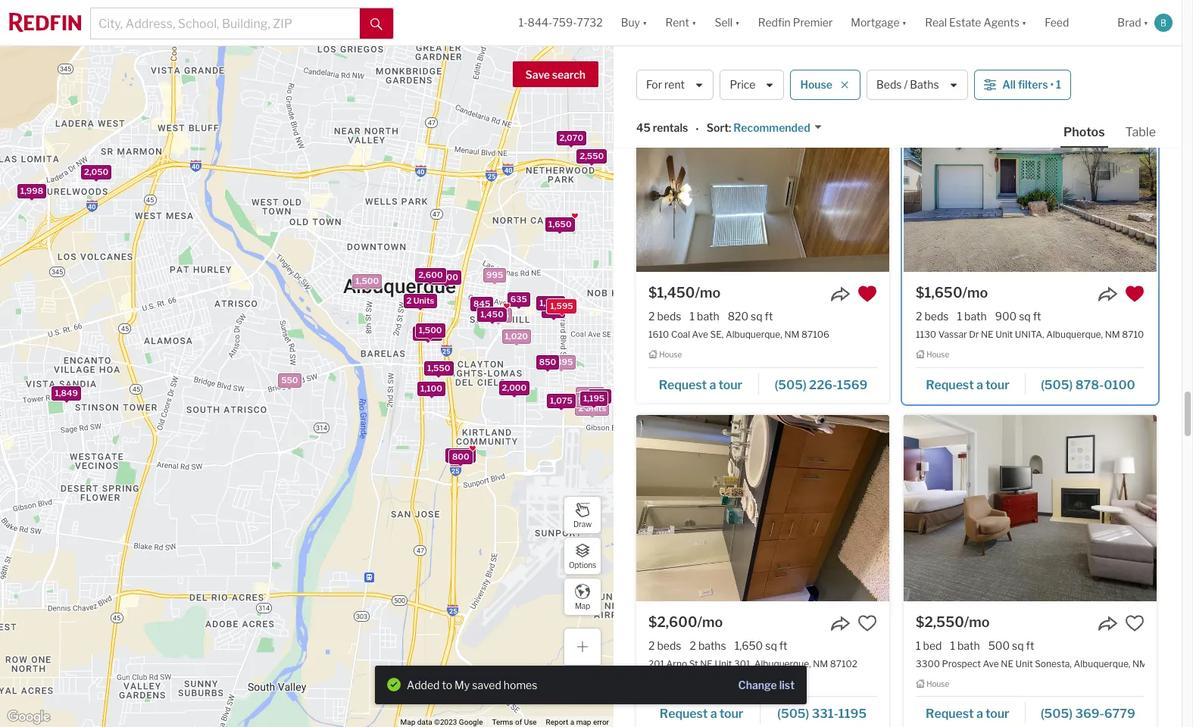 Task type: locate. For each thing, give the bounding box(es) containing it.
favorite button checkbox
[[1125, 284, 1145, 304], [1125, 613, 1145, 633]]

0 vertical spatial favorite button checkbox
[[1125, 284, 1145, 304]]

sq right 820
[[751, 310, 763, 323]]

1,500 up 1,550 on the left
[[419, 324, 442, 335]]

sq up 201 arno st ne unit 301, albuquerque, nm 87102 on the bottom right
[[765, 639, 777, 652]]

1 vertical spatial 2 units
[[578, 403, 606, 413]]

0 horizontal spatial 1,500
[[356, 275, 379, 286]]

sq
[[751, 310, 763, 323], [1019, 310, 1031, 323], [765, 639, 777, 652], [1012, 639, 1024, 652]]

sell ▾ button
[[715, 0, 740, 45]]

878-
[[1076, 378, 1104, 392]]

0 vertical spatial ave
[[692, 329, 708, 340]]

sq right 500
[[1012, 639, 1024, 652]]

albuquerque, for $2,550 /mo
[[1074, 658, 1131, 670]]

1,000
[[416, 328, 440, 338]]

0 vertical spatial map
[[575, 601, 590, 610]]

1 vertical spatial units
[[585, 403, 606, 413]]

0 vertical spatial 1,650
[[549, 219, 572, 229]]

request a tour for $1,650
[[926, 378, 1010, 392]]

map button
[[564, 578, 602, 616]]

0 horizontal spatial 87106
[[801, 329, 830, 340]]

nm up 0100
[[1105, 329, 1120, 340]]

1 bath up dr
[[957, 310, 987, 323]]

1 for $1,650 /mo
[[957, 310, 962, 323]]

unit for $1,650 /mo
[[996, 329, 1013, 340]]

favorite button checkbox for $2,550 /mo
[[1125, 613, 1145, 633]]

▾ right sell
[[735, 16, 740, 29]]

added to my saved homes
[[407, 678, 537, 691]]

▾ right rent
[[692, 16, 697, 29]]

rent ▾
[[666, 16, 697, 29]]

1,020
[[505, 331, 528, 341]]

google image
[[4, 708, 54, 727]]

section
[[375, 666, 807, 705]]

1 horizontal spatial 2 units
[[578, 403, 606, 413]]

request a tour button down the se,
[[649, 372, 759, 395]]

985
[[545, 305, 562, 316]]

request a tour down the se,
[[659, 378, 743, 392]]

nm for $2,600 /mo
[[813, 658, 828, 670]]

$1,450 /mo
[[649, 285, 721, 301]]

1 horizontal spatial 1,500
[[419, 324, 442, 335]]

2 baths
[[690, 639, 726, 652]]

albuquerque, for $2,600 /mo
[[754, 658, 811, 670]]

rent ▾ button
[[656, 0, 706, 45]]

nm left 87102
[[813, 658, 828, 670]]

4 ▾ from the left
[[902, 16, 907, 29]]

1,550
[[427, 363, 450, 373]]

request a tour button for $1,450
[[649, 372, 759, 395]]

• inside 45 rentals •
[[696, 122, 699, 135]]

request a tour down prospect
[[926, 707, 1010, 721]]

1610
[[649, 329, 669, 340]]

beds up 1130
[[925, 310, 949, 323]]

1 bath up the se,
[[690, 310, 719, 323]]

1 vertical spatial favorite button checkbox
[[858, 613, 877, 633]]

all filters • 1
[[1002, 78, 1061, 91]]

rentals
[[653, 122, 688, 134]]

data
[[417, 718, 432, 727]]

favorite button checkbox
[[858, 284, 877, 304], [858, 613, 877, 633]]

rentals
[[742, 61, 803, 81]]

units down 2,600
[[413, 295, 434, 306]]

tour down 500
[[986, 707, 1010, 721]]

2 ▾ from the left
[[692, 16, 697, 29]]

(505) 369-6779 link
[[1026, 700, 1145, 726]]

6 ▾ from the left
[[1144, 16, 1149, 29]]

3300 prospect ave ne unit sonesta, albuquerque, nm 87107
[[916, 658, 1177, 670]]

$2,550 /mo
[[916, 614, 990, 630]]

buy
[[621, 16, 640, 29]]

▾ inside "link"
[[1022, 16, 1027, 29]]

mortgage ▾
[[851, 16, 907, 29]]

0 vertical spatial 2,550
[[580, 150, 604, 161]]

request down prospect
[[926, 707, 974, 721]]

2 up 1130
[[916, 310, 922, 323]]

1 for $2,550 /mo
[[950, 639, 955, 652]]

request a tour button down prospect
[[916, 702, 1026, 724]]

0 vertical spatial favorite button checkbox
[[858, 284, 877, 304]]

ft for $2,550 /mo
[[1026, 639, 1034, 652]]

tour down 1130 vassar dr ne unit unita, albuquerque, nm 87106
[[986, 378, 1010, 392]]

ave down 500
[[983, 658, 999, 670]]

favorite button checkbox for $2,600 /mo
[[858, 613, 877, 633]]

beds / baths
[[877, 78, 939, 91]]

(505) left 369-
[[1041, 707, 1073, 721]]

0 horizontal spatial ne
[[700, 658, 713, 670]]

995
[[486, 269, 503, 280]]

2 units
[[406, 295, 434, 306], [578, 403, 606, 413]]

500
[[988, 639, 1010, 652]]

1 horizontal spatial 87106
[[1122, 329, 1150, 340]]

1 vertical spatial 2,550
[[449, 450, 473, 461]]

1 horizontal spatial 2,550
[[580, 150, 604, 161]]

mortgage ▾ button
[[842, 0, 916, 45]]

beds up 1610
[[657, 310, 681, 323]]

filters
[[1018, 78, 1048, 91]]

/mo
[[695, 285, 721, 301], [963, 285, 988, 301], [697, 614, 723, 630], [964, 614, 990, 630]]

45 rentals •
[[636, 122, 699, 135]]

ft up 201 arno st ne unit 301, albuquerque, nm 87102 on the bottom right
[[779, 639, 788, 652]]

sq right 900 on the top right of page
[[1019, 310, 1031, 323]]

87106 down favorite button icon
[[1122, 329, 1150, 340]]

820 sq ft
[[728, 310, 773, 323]]

1 horizontal spatial 1,650
[[735, 639, 763, 652]]

2 horizontal spatial ne
[[1001, 658, 1014, 670]]

brad
[[1118, 16, 1141, 29]]

1 vertical spatial favorite button checkbox
[[1125, 613, 1145, 633]]

0 horizontal spatial unit
[[715, 658, 732, 670]]

ne right dr
[[981, 329, 994, 340]]

1 horizontal spatial units
[[585, 403, 606, 413]]

1 vertical spatial •
[[696, 122, 699, 135]]

(505) left 226-
[[775, 378, 807, 392]]

• right filters
[[1050, 78, 1054, 91]]

1,500
[[356, 275, 379, 286], [419, 324, 442, 335]]

▾ right mortgage
[[902, 16, 907, 29]]

albuquerque rentals
[[636, 61, 803, 81]]

87106 up (505) 226-1569 link
[[801, 329, 830, 340]]

▾ right brad
[[1144, 16, 1149, 29]]

1 bath up prospect
[[950, 639, 980, 652]]

albuquerque,
[[726, 329, 782, 340], [1046, 329, 1103, 340], [754, 658, 811, 670], [1074, 658, 1131, 670]]

2 favorite button checkbox from the top
[[1125, 613, 1145, 633]]

▾ right "agents" at the top right of the page
[[1022, 16, 1027, 29]]

1 horizontal spatial ave
[[983, 658, 999, 670]]

request for $2,550
[[926, 707, 974, 721]]

sq for $2,550 /mo
[[1012, 639, 1024, 652]]

(505) left the 878-
[[1041, 378, 1073, 392]]

albuquerque, right sonesta,
[[1074, 658, 1131, 670]]

real estate agents ▾
[[925, 16, 1027, 29]]

2 beds for $1,650 /mo
[[916, 310, 949, 323]]

0 horizontal spatial map
[[400, 718, 415, 727]]

beds
[[877, 78, 902, 91]]

ave for $2,550 /mo
[[983, 658, 999, 670]]

1 right bed
[[950, 639, 955, 652]]

2,000
[[502, 382, 527, 393]]

5 ▾ from the left
[[1022, 16, 1027, 29]]

sell ▾ button
[[706, 0, 749, 45]]

1 vertical spatial map
[[400, 718, 415, 727]]

2 horizontal spatial unit
[[1016, 658, 1033, 670]]

of
[[515, 718, 522, 727]]

bath for $1,650
[[964, 310, 987, 323]]

redfin premier button
[[749, 0, 842, 45]]

albuquerque, right unita,
[[1046, 329, 1103, 340]]

request a tour
[[659, 378, 743, 392], [926, 378, 1010, 392], [660, 707, 743, 721], [926, 707, 1010, 721]]

/mo for $1,650
[[963, 285, 988, 301]]

sq for $1,650 /mo
[[1019, 310, 1031, 323]]

photo of 3300 prospect ave ne unit sonesta, albuquerque, nm 87107 image
[[904, 415, 1157, 601]]

2 down the 1,095 on the bottom
[[578, 403, 584, 413]]

1 horizontal spatial •
[[1050, 78, 1054, 91]]

ne
[[981, 329, 994, 340], [700, 658, 713, 670], [1001, 658, 1014, 670]]

1 vertical spatial 1,650
[[735, 639, 763, 652]]

a for $1,650 /mo
[[977, 378, 983, 392]]

tour down 1610 coal ave se, albuquerque, nm 87106
[[719, 378, 743, 392]]

a for $2,550 /mo
[[976, 707, 983, 721]]

0 vertical spatial units
[[413, 295, 434, 306]]

(505)
[[775, 378, 807, 392], [1041, 378, 1073, 392], [777, 707, 809, 721], [1041, 707, 1073, 721]]

request a tour down st
[[660, 707, 743, 721]]

report
[[546, 718, 568, 727]]

1,650 inside 'map' region
[[549, 219, 572, 229]]

map left data
[[400, 718, 415, 727]]

(505) for $1,450 /mo
[[775, 378, 807, 392]]

1,100
[[421, 383, 442, 393]]

favorite button image
[[858, 284, 877, 304], [858, 613, 877, 633], [1125, 613, 1145, 633]]

(505) inside 'link'
[[1041, 707, 1073, 721]]

1
[[1056, 78, 1061, 91], [690, 310, 695, 323], [957, 310, 962, 323], [916, 639, 921, 652], [950, 639, 955, 652]]

/mo up 500
[[964, 614, 990, 630]]

1,650 for 1,650
[[549, 219, 572, 229]]

bath up the se,
[[697, 310, 719, 323]]

ne right st
[[700, 658, 713, 670]]

1 horizontal spatial unit
[[996, 329, 1013, 340]]

/mo up 2 baths
[[697, 614, 723, 630]]

1 bath
[[690, 310, 719, 323], [957, 310, 987, 323], [950, 639, 980, 652]]

baths
[[698, 639, 726, 652]]

favorite button checkbox left $1,650 on the top right of the page
[[858, 284, 877, 304]]

request a tour button for $2,550
[[916, 702, 1026, 724]]

section containing added to my saved homes
[[375, 666, 807, 705]]

albuquerque, for $1,650 /mo
[[1046, 329, 1103, 340]]

albuquerque, down 820 sq ft
[[726, 329, 782, 340]]

• left sort
[[696, 122, 699, 135]]

unit down 500 sq ft
[[1016, 658, 1033, 670]]

2,550
[[580, 150, 604, 161], [449, 450, 473, 461]]

3 ▾ from the left
[[735, 16, 740, 29]]

sort
[[707, 122, 729, 134]]

request for $2,600
[[660, 707, 708, 721]]

unit down 900 on the top right of page
[[996, 329, 1013, 340]]

change list button
[[738, 678, 795, 692]]

1 favorite button checkbox from the top
[[858, 284, 877, 304]]

2 beds up 201
[[649, 639, 681, 652]]

369-
[[1075, 707, 1104, 721]]

0 horizontal spatial •
[[696, 122, 699, 135]]

:
[[729, 122, 731, 134]]

recommended
[[734, 122, 810, 134]]

1,785
[[540, 297, 562, 308]]

1 vertical spatial ave
[[983, 658, 999, 670]]

1,500 left 2,600
[[356, 275, 379, 286]]

• for 45 rentals •
[[696, 122, 699, 135]]

6779
[[1104, 707, 1136, 721]]

nm left 87107
[[1133, 658, 1148, 670]]

mortgage ▾ button
[[851, 0, 907, 45]]

1,849
[[55, 388, 78, 398]]

request down coal
[[659, 378, 707, 392]]

1 up coal
[[690, 310, 695, 323]]

request a tour button down dr
[[916, 372, 1026, 395]]

0 vertical spatial •
[[1050, 78, 1054, 91]]

1 inside button
[[1056, 78, 1061, 91]]

1 bath for $1,650
[[957, 310, 987, 323]]

/mo up dr
[[963, 285, 988, 301]]

2 up 201
[[649, 639, 655, 652]]

ft up 3300 prospect ave ne unit sonesta, albuquerque, nm 87107
[[1026, 639, 1034, 652]]

(505) for $1,650 /mo
[[1041, 378, 1073, 392]]

1 horizontal spatial map
[[575, 601, 590, 610]]

bath
[[697, 310, 719, 323], [964, 310, 987, 323], [958, 639, 980, 652]]

201
[[649, 658, 664, 670]]

2 favorite button checkbox from the top
[[858, 613, 877, 633]]

0 horizontal spatial units
[[413, 295, 434, 306]]

1,650
[[549, 219, 572, 229], [735, 639, 763, 652]]

(505) down list
[[777, 707, 809, 721]]

bath for $2,550
[[958, 639, 980, 652]]

ave left the se,
[[692, 329, 708, 340]]

request a tour down dr
[[926, 378, 1010, 392]]

unita,
[[1015, 329, 1044, 340]]

1 favorite button checkbox from the top
[[1125, 284, 1145, 304]]

900 sq ft
[[995, 310, 1041, 323]]

real estate agents ▾ link
[[925, 0, 1027, 45]]

1 87106 from the left
[[801, 329, 830, 340]]

change
[[738, 679, 777, 691]]

estate
[[949, 16, 981, 29]]

1 up vassar
[[957, 310, 962, 323]]

sq for $1,450 /mo
[[751, 310, 763, 323]]

2 units down 970
[[578, 403, 606, 413]]

request a tour button down st
[[649, 702, 761, 724]]

1 right filters
[[1056, 78, 1061, 91]]

ft up 1130 vassar dr ne unit unita, albuquerque, nm 87106
[[1033, 310, 1041, 323]]

2 units down 2,600
[[406, 295, 434, 306]]

ft for $1,450 /mo
[[765, 310, 773, 323]]

a for $2,600 /mo
[[710, 707, 717, 721]]

change list
[[738, 679, 795, 691]]

real estate agents ▾ button
[[916, 0, 1036, 45]]

/mo up the se,
[[695, 285, 721, 301]]

2 beds up 1130
[[916, 310, 949, 323]]

0 horizontal spatial 1,650
[[549, 219, 572, 229]]

2 beds up 1610
[[649, 310, 681, 323]]

• inside all filters • 1 button
[[1050, 78, 1054, 91]]

beds for $1,450
[[657, 310, 681, 323]]

favorite button checkbox up 87102
[[858, 613, 877, 633]]

▾ right buy
[[642, 16, 647, 29]]

1 horizontal spatial ne
[[981, 329, 994, 340]]

nm for $2,550 /mo
[[1133, 658, 1148, 670]]

0 horizontal spatial ave
[[692, 329, 708, 340]]

favorite button image for $2,550 /mo
[[1125, 613, 1145, 633]]

bed
[[923, 639, 942, 652]]

request
[[659, 378, 707, 392], [926, 378, 974, 392], [660, 707, 708, 721], [926, 707, 974, 721]]

map inside 'button'
[[575, 601, 590, 610]]

1 ▾ from the left
[[642, 16, 647, 29]]

1,095
[[579, 388, 602, 399]]

ne down 500 sq ft
[[1001, 658, 1014, 670]]

tour down change
[[720, 707, 743, 721]]

tour
[[719, 378, 743, 392], [986, 378, 1010, 392], [720, 707, 743, 721], [986, 707, 1010, 721]]

850
[[539, 357, 556, 367]]

photo of 1130 vassar dr ne unit unita, albuquerque, nm 87106 image
[[904, 85, 1157, 272]]

0 horizontal spatial 2 units
[[406, 295, 434, 306]]

bath up dr
[[964, 310, 987, 323]]

ft right 820
[[765, 310, 773, 323]]

request down vassar
[[926, 378, 974, 392]]

▾ for rent ▾
[[692, 16, 697, 29]]

request down 'arno'
[[660, 707, 708, 721]]

units down 970
[[585, 403, 606, 413]]

map for map data ©2023 google
[[400, 718, 415, 727]]

tour for $1,450 /mo
[[719, 378, 743, 392]]

favorite button image
[[1125, 284, 1145, 304]]

0100
[[1104, 378, 1136, 392]]

bath up prospect
[[958, 639, 980, 652]]

map data ©2023 google
[[400, 718, 483, 727]]

beds up 'arno'
[[657, 639, 681, 652]]

unit left 301,
[[715, 658, 732, 670]]

albuquerque, up list
[[754, 658, 811, 670]]

terms of use link
[[492, 718, 537, 727]]

1 vertical spatial 1,500
[[419, 324, 442, 335]]

map down options on the left of the page
[[575, 601, 590, 610]]

820
[[728, 310, 749, 323]]

▾ for buy ▾
[[642, 16, 647, 29]]



Task type: describe. For each thing, give the bounding box(es) containing it.
$2,600
[[649, 614, 697, 630]]

premier
[[793, 16, 833, 29]]

house button
[[791, 70, 861, 100]]

1130
[[916, 329, 936, 340]]

$1,650 /mo
[[916, 285, 988, 301]]

save
[[525, 68, 550, 81]]

request a tour button for $2,600
[[649, 702, 761, 724]]

$1,450
[[649, 285, 695, 301]]

ne for $2,550 /mo
[[1001, 658, 1014, 670]]

(505) 226-1569 link
[[759, 371, 877, 397]]

map region
[[0, 0, 766, 727]]

1-844-759-7732 link
[[519, 16, 603, 29]]

draw
[[573, 519, 592, 528]]

table
[[1125, 125, 1156, 139]]

brad ▾
[[1118, 16, 1149, 29]]

87102
[[830, 658, 858, 670]]

500 sq ft
[[988, 639, 1034, 652]]

• for all filters • 1
[[1050, 78, 1054, 91]]

45
[[636, 122, 651, 134]]

mortgage
[[851, 16, 900, 29]]

1 for $1,450 /mo
[[690, 310, 695, 323]]

(505) for $2,600 /mo
[[777, 707, 809, 721]]

970
[[592, 390, 608, 401]]

map
[[576, 718, 591, 727]]

saved
[[472, 678, 501, 691]]

feed
[[1045, 16, 1069, 29]]

$2,550
[[916, 614, 964, 630]]

nm up (505) 226-1569 link
[[784, 329, 800, 340]]

rent
[[664, 78, 685, 91]]

ne for $1,650 /mo
[[981, 329, 994, 340]]

sort :
[[707, 122, 731, 134]]

photos
[[1064, 125, 1105, 139]]

331-
[[812, 707, 839, 721]]

redfin premier
[[758, 16, 833, 29]]

request a tour for $1,450
[[659, 378, 743, 392]]

unit for $2,550 /mo
[[1016, 658, 1033, 670]]

sq for $2,600 /mo
[[765, 639, 777, 652]]

tour for $1,650 /mo
[[986, 378, 1010, 392]]

prospect
[[942, 658, 981, 670]]

remove house image
[[840, 80, 849, 89]]

sell
[[715, 16, 733, 29]]

0 horizontal spatial 2,550
[[449, 450, 473, 461]]

feed button
[[1036, 0, 1109, 45]]

unit for $2,600 /mo
[[715, 658, 732, 670]]

house inside button
[[800, 78, 833, 91]]

0 vertical spatial 1,500
[[356, 275, 379, 286]]

homes
[[504, 678, 537, 691]]

photo of 1610 coal ave se, albuquerque, nm 87106 image
[[636, 85, 889, 272]]

2 up st
[[690, 639, 696, 652]]

/
[[904, 78, 908, 91]]

use
[[524, 718, 537, 727]]

1,450
[[481, 309, 504, 319]]

2 beds for $2,600 /mo
[[649, 639, 681, 652]]

favorite button image for $2,600 /mo
[[858, 613, 877, 633]]

1,075
[[550, 395, 573, 406]]

1610 coal ave se, albuquerque, nm 87106
[[649, 329, 830, 340]]

real
[[925, 16, 947, 29]]

user photo image
[[1155, 14, 1173, 32]]

1 bath for $1,450
[[690, 310, 719, 323]]

0 vertical spatial 2 units
[[406, 295, 434, 306]]

635
[[510, 293, 527, 304]]

1,650 for 1,650 sq ft
[[735, 639, 763, 652]]

1130 vassar dr ne unit unita, albuquerque, nm 87106
[[916, 329, 1150, 340]]

(505) 369-6779
[[1041, 707, 1136, 721]]

submit search image
[[371, 18, 383, 30]]

beds for $1,650
[[925, 310, 949, 323]]

975
[[578, 394, 595, 405]]

price
[[730, 78, 756, 91]]

baths
[[910, 78, 939, 91]]

1 bath for $2,550
[[950, 639, 980, 652]]

2,050
[[84, 167, 109, 177]]

2,600
[[418, 269, 443, 280]]

request a tour button for $1,650
[[916, 372, 1026, 395]]

1 bed
[[916, 639, 942, 652]]

sonesta,
[[1035, 658, 1072, 670]]

map for map
[[575, 601, 590, 610]]

(505) 878-0100 link
[[1026, 371, 1145, 397]]

▾ for brad ▾
[[1144, 16, 1149, 29]]

table button
[[1122, 124, 1159, 146]]

ave for $1,450 /mo
[[692, 329, 708, 340]]

to
[[442, 678, 452, 691]]

search
[[552, 68, 586, 81]]

▾ for mortgage ▾
[[902, 16, 907, 29]]

bath for $1,450
[[697, 310, 719, 323]]

City, Address, School, Building, ZIP search field
[[91, 8, 360, 39]]

ft for $2,600 /mo
[[779, 639, 788, 652]]

beds for $2,600
[[657, 639, 681, 652]]

all filters • 1 button
[[974, 70, 1071, 100]]

rent
[[666, 16, 689, 29]]

©2023
[[434, 718, 457, 727]]

tour for $2,550 /mo
[[986, 707, 1010, 721]]

625
[[543, 297, 559, 308]]

1,595
[[550, 301, 573, 311]]

draw button
[[564, 496, 602, 534]]

2 beds for $1,450 /mo
[[649, 310, 681, 323]]

1 left bed
[[916, 639, 921, 652]]

favorite button checkbox for $1,650 /mo
[[1125, 284, 1145, 304]]

ft for $1,650 /mo
[[1033, 310, 1041, 323]]

request for $1,650
[[926, 378, 974, 392]]

/mo for $2,550
[[964, 614, 990, 630]]

request a tour for $2,550
[[926, 707, 1010, 721]]

save search
[[525, 68, 586, 81]]

1,395
[[550, 357, 573, 367]]

1,650 sq ft
[[735, 639, 788, 652]]

my
[[455, 678, 470, 691]]

845
[[474, 298, 490, 308]]

(505) 878-0100
[[1041, 378, 1136, 392]]

2 left 845
[[406, 295, 412, 306]]

photo of 201 arno st ne unit 301, albuquerque, nm 87102 image
[[636, 415, 889, 601]]

226-
[[809, 378, 837, 392]]

options button
[[564, 537, 602, 575]]

ne for $2,600 /mo
[[700, 658, 713, 670]]

report a map error
[[546, 718, 609, 727]]

for rent
[[646, 78, 685, 91]]

request for $1,450
[[659, 378, 707, 392]]

2 87106 from the left
[[1122, 329, 1150, 340]]

terms
[[492, 718, 513, 727]]

2 up 1610
[[649, 310, 655, 323]]

1,185
[[488, 310, 509, 320]]

terms of use
[[492, 718, 537, 727]]

/mo for $2,600
[[697, 614, 723, 630]]

▾ for sell ▾
[[735, 16, 740, 29]]

options
[[569, 560, 596, 569]]

a for $1,450 /mo
[[709, 378, 716, 392]]

844-
[[528, 16, 553, 29]]

(505) 226-1569
[[775, 378, 868, 392]]

201 arno st ne unit 301, albuquerque, nm 87102
[[649, 658, 858, 670]]

(505) 331-1195 link
[[761, 700, 877, 726]]

vassar
[[938, 329, 967, 340]]

all
[[1002, 78, 1016, 91]]

(505) for $2,550 /mo
[[1041, 707, 1073, 721]]

favorite button checkbox for $1,450 /mo
[[858, 284, 877, 304]]

/mo for $1,450
[[695, 285, 721, 301]]

save search button
[[513, 61, 599, 87]]

rent ▾ button
[[666, 0, 697, 45]]

301,
[[734, 658, 752, 670]]

for rent button
[[636, 70, 714, 100]]

request a tour for $2,600
[[660, 707, 743, 721]]

favorite button image for $1,450 /mo
[[858, 284, 877, 304]]

nm for $1,650 /mo
[[1105, 329, 1120, 340]]

tour for $2,600 /mo
[[720, 707, 743, 721]]



Task type: vqa. For each thing, say whether or not it's contained in the screenshot.
Same
no



